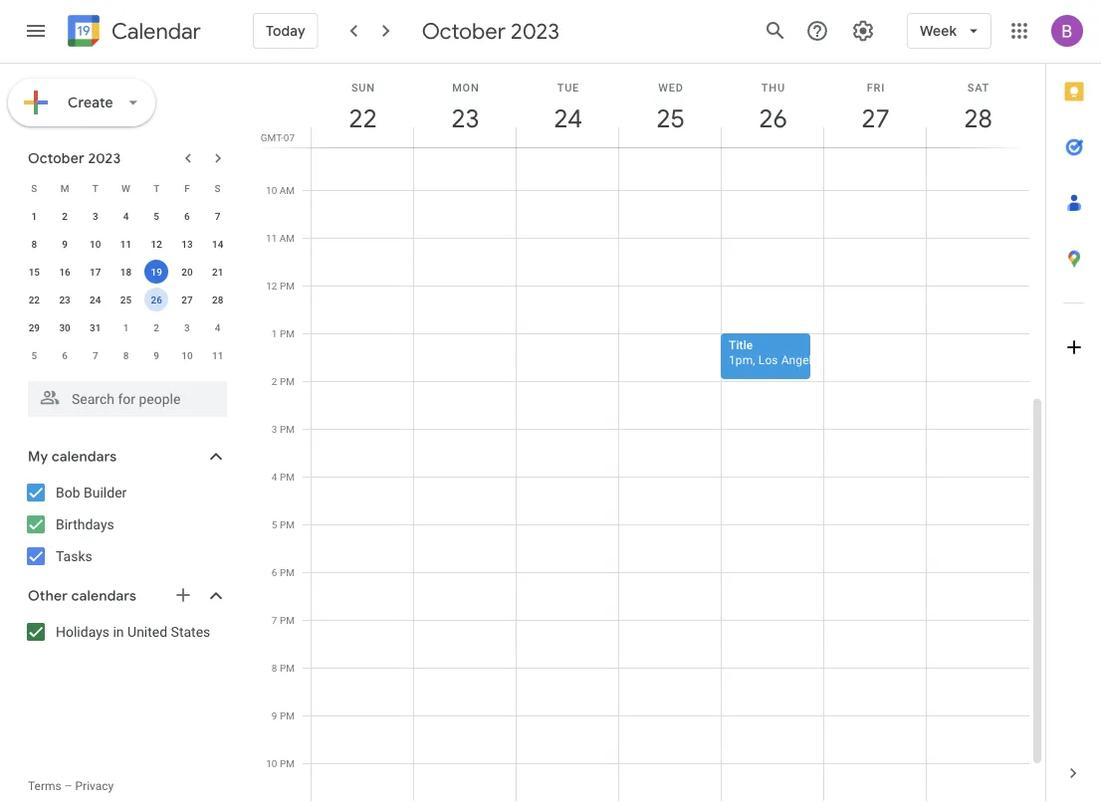 Task type: describe. For each thing, give the bounding box(es) containing it.
title 1pm , los angeles
[[729, 338, 825, 367]]

25 inside october 2023 grid
[[120, 294, 132, 306]]

8 for 8 pm
[[272, 662, 277, 674]]

gmt-07
[[261, 131, 295, 143]]

1pm
[[729, 353, 753, 367]]

4 for november 4 'element'
[[215, 322, 220, 334]]

9 pm
[[272, 710, 295, 722]]

f
[[184, 182, 190, 194]]

23 inside grid
[[59, 294, 70, 306]]

11 element
[[114, 232, 138, 256]]

pm for 7 pm
[[280, 614, 295, 626]]

5 for november 5 element
[[31, 349, 37, 361]]

row containing 5
[[19, 341, 233, 369]]

am for 11 am
[[279, 232, 295, 244]]

holidays in united states
[[56, 624, 210, 640]]

25 column header
[[618, 64, 722, 147]]

19 cell
[[141, 258, 172, 286]]

los
[[758, 353, 778, 367]]

title
[[729, 338, 753, 352]]

12 pm
[[266, 280, 295, 292]]

1 horizontal spatial 7
[[215, 210, 220, 222]]

sun
[[351, 81, 375, 94]]

27 link
[[853, 96, 898, 141]]

9 for 9 am
[[271, 136, 277, 148]]

9 for 9 pm
[[272, 710, 277, 722]]

31 element
[[83, 316, 107, 339]]

29 element
[[22, 316, 46, 339]]

24 link
[[545, 96, 591, 141]]

27 inside column header
[[860, 102, 889, 135]]

my
[[28, 448, 48, 466]]

november 6 element
[[53, 343, 77, 367]]

22 inside "element"
[[29, 294, 40, 306]]

1 horizontal spatial october
[[422, 17, 506, 45]]

main drawer image
[[24, 19, 48, 43]]

18 element
[[114, 260, 138, 284]]

calendar element
[[64, 11, 201, 55]]

november 8 element
[[114, 343, 138, 367]]

16 element
[[53, 260, 77, 284]]

pm for 8 pm
[[280, 662, 295, 674]]

row group containing 1
[[19, 202, 233, 369]]

4 for 4 pm
[[272, 471, 277, 483]]

angeles
[[781, 353, 825, 367]]

other
[[28, 587, 68, 605]]

pm for 10 pm
[[280, 758, 295, 770]]

26 inside cell
[[151, 294, 162, 306]]

row containing 15
[[19, 258, 233, 286]]

0 vertical spatial 4
[[123, 210, 129, 222]]

1 for november 1 element
[[123, 322, 129, 334]]

7 for november 7 element
[[93, 349, 98, 361]]

22 inside column header
[[347, 102, 376, 135]]

15
[[29, 266, 40, 278]]

builder
[[84, 484, 127, 501]]

11 am
[[266, 232, 295, 244]]

tue 24
[[552, 81, 581, 135]]

november 11 element
[[206, 343, 230, 367]]

0 vertical spatial 2
[[62, 210, 68, 222]]

10 for 10 pm
[[266, 758, 277, 770]]

settings menu image
[[851, 19, 875, 43]]

10 for november 10 element
[[181, 349, 193, 361]]

23 column header
[[413, 64, 517, 147]]

23 element
[[53, 288, 77, 312]]

4 pm
[[272, 471, 295, 483]]

privacy
[[75, 780, 114, 793]]

0 horizontal spatial 1
[[31, 210, 37, 222]]

7 for 7 pm
[[272, 614, 277, 626]]

terms link
[[28, 780, 61, 793]]

pm for 9 pm
[[280, 710, 295, 722]]

9 am
[[271, 136, 295, 148]]

w
[[122, 182, 130, 194]]

27 inside row
[[181, 294, 193, 306]]

20
[[181, 266, 193, 278]]

26 inside column header
[[758, 102, 786, 135]]

fri
[[867, 81, 885, 94]]

pm for 2 pm
[[280, 375, 295, 387]]

10 for 10 am
[[266, 184, 277, 196]]

14 element
[[206, 232, 230, 256]]

2 s from the left
[[215, 182, 221, 194]]

pm for 4 pm
[[280, 471, 295, 483]]

12 for 12
[[151, 238, 162, 250]]

november 5 element
[[22, 343, 46, 367]]

2 for "november 2" element
[[154, 322, 159, 334]]

0 horizontal spatial october
[[28, 149, 85, 167]]

sat
[[967, 81, 990, 94]]

20 element
[[175, 260, 199, 284]]

week
[[920, 22, 957, 40]]

pm for 12 pm
[[280, 280, 295, 292]]

november 9 element
[[145, 343, 168, 367]]

Search for people text field
[[40, 381, 215, 417]]

10 am
[[266, 184, 295, 196]]

13
[[181, 238, 193, 250]]

28 element
[[206, 288, 230, 312]]

row containing 8
[[19, 230, 233, 258]]

22 column header
[[311, 64, 414, 147]]

3 pm
[[272, 423, 295, 435]]

07
[[283, 131, 295, 143]]

23 inside mon 23
[[450, 102, 478, 135]]

8 pm
[[272, 662, 295, 674]]

10 for "10" element
[[90, 238, 101, 250]]

25 link
[[648, 96, 693, 141]]

24 element
[[83, 288, 107, 312]]

19
[[151, 266, 162, 278]]

0 vertical spatial 8
[[31, 238, 37, 250]]

states
[[171, 624, 210, 640]]

add other calendars image
[[173, 585, 193, 605]]

row containing 22
[[19, 286, 233, 314]]

mon 23
[[450, 81, 479, 135]]

6 for 6 pm
[[272, 566, 277, 578]]

1 pm
[[272, 328, 295, 339]]

1 for 1 pm
[[272, 328, 277, 339]]

17
[[90, 266, 101, 278]]



Task type: vqa. For each thing, say whether or not it's contained in the screenshot.


Task type: locate. For each thing, give the bounding box(es) containing it.
0 horizontal spatial s
[[31, 182, 37, 194]]

24 inside 'column header'
[[552, 102, 581, 135]]

0 horizontal spatial 23
[[59, 294, 70, 306]]

24 column header
[[516, 64, 619, 147]]

am
[[279, 136, 295, 148], [279, 184, 295, 196], [279, 232, 295, 244]]

26 column header
[[721, 64, 824, 147]]

8
[[31, 238, 37, 250], [123, 349, 129, 361], [272, 662, 277, 674]]

11 pm from the top
[[280, 758, 295, 770]]

2 pm from the top
[[280, 328, 295, 339]]

4 down 28 "element"
[[215, 322, 220, 334]]

s left the m
[[31, 182, 37, 194]]

12 element
[[145, 232, 168, 256]]

27 down fri at the right top of page
[[860, 102, 889, 135]]

0 horizontal spatial 6
[[62, 349, 68, 361]]

calendars up bob builder
[[52, 448, 117, 466]]

7 inside november 7 element
[[93, 349, 98, 361]]

united
[[127, 624, 167, 640]]

6 inside grid
[[272, 566, 277, 578]]

my calendars list
[[4, 477, 247, 572]]

11 inside 11 element
[[120, 238, 132, 250]]

16
[[59, 266, 70, 278]]

1 horizontal spatial 1
[[123, 322, 129, 334]]

6 inside november 6 element
[[62, 349, 68, 361]]

24 down tue
[[552, 102, 581, 135]]

am for 10 am
[[279, 184, 295, 196]]

october 2023 grid
[[19, 174, 233, 369]]

7 inside grid
[[272, 614, 277, 626]]

today
[[266, 22, 305, 40]]

2 horizontal spatial 3
[[272, 423, 277, 435]]

23 down "mon" on the left top
[[450, 102, 478, 135]]

30
[[59, 322, 70, 334]]

sun 22
[[347, 81, 376, 135]]

–
[[64, 780, 72, 793]]

,
[[753, 353, 755, 367]]

28 inside "element"
[[212, 294, 223, 306]]

gmt-
[[261, 131, 284, 143]]

1 horizontal spatial 27
[[860, 102, 889, 135]]

2 vertical spatial 4
[[272, 471, 277, 483]]

november 7 element
[[83, 343, 107, 367]]

28 column header
[[926, 64, 1029, 147]]

other calendars button
[[4, 580, 247, 612]]

21 element
[[206, 260, 230, 284]]

pm
[[280, 280, 295, 292], [280, 328, 295, 339], [280, 375, 295, 387], [280, 423, 295, 435], [280, 471, 295, 483], [280, 519, 295, 531], [280, 566, 295, 578], [280, 614, 295, 626], [280, 662, 295, 674], [280, 710, 295, 722], [280, 758, 295, 770]]

22 down sun at the top left
[[347, 102, 376, 135]]

15 element
[[22, 260, 46, 284]]

2 vertical spatial 8
[[272, 662, 277, 674]]

6 pm
[[272, 566, 295, 578]]

in
[[113, 624, 124, 640]]

row up 25 element
[[19, 258, 233, 286]]

0 vertical spatial 26
[[758, 102, 786, 135]]

12 inside row
[[151, 238, 162, 250]]

9 pm from the top
[[280, 662, 295, 674]]

17 element
[[83, 260, 107, 284]]

0 vertical spatial 12
[[151, 238, 162, 250]]

2 vertical spatial 6
[[272, 566, 277, 578]]

1 horizontal spatial 2023
[[511, 17, 559, 45]]

0 horizontal spatial 24
[[90, 294, 101, 306]]

october 2023
[[422, 17, 559, 45], [28, 149, 121, 167]]

pm for 3 pm
[[280, 423, 295, 435]]

25 down 18
[[120, 294, 132, 306]]

26 down 19
[[151, 294, 162, 306]]

october 2023 up the m
[[28, 149, 121, 167]]

2 row from the top
[[19, 202, 233, 230]]

2 down '1 pm'
[[272, 375, 277, 387]]

1 horizontal spatial 3
[[184, 322, 190, 334]]

22 element
[[22, 288, 46, 312]]

11 inside november 11 element
[[212, 349, 223, 361]]

1 horizontal spatial s
[[215, 182, 221, 194]]

9 left 07
[[271, 136, 277, 148]]

1 vertical spatial 6
[[62, 349, 68, 361]]

row group
[[19, 202, 233, 369]]

2 horizontal spatial 1
[[272, 328, 277, 339]]

0 horizontal spatial 2
[[62, 210, 68, 222]]

am up the "10 am"
[[279, 136, 295, 148]]

7 up 8 pm
[[272, 614, 277, 626]]

pm down 8 pm
[[280, 710, 295, 722]]

9
[[271, 136, 277, 148], [62, 238, 68, 250], [154, 349, 159, 361], [272, 710, 277, 722]]

row up november 8 element on the left of page
[[19, 314, 233, 341]]

24 inside row
[[90, 294, 101, 306]]

privacy link
[[75, 780, 114, 793]]

tab list
[[1046, 64, 1101, 746]]

19, today element
[[145, 260, 168, 284]]

27 down 20
[[181, 294, 193, 306]]

calendars inside my calendars dropdown button
[[52, 448, 117, 466]]

7 row from the top
[[19, 341, 233, 369]]

25 down wed
[[655, 102, 683, 135]]

pm down 9 pm
[[280, 758, 295, 770]]

11 down the "10 am"
[[266, 232, 277, 244]]

november 2 element
[[145, 316, 168, 339]]

0 vertical spatial october 2023
[[422, 17, 559, 45]]

1 vertical spatial calendars
[[71, 587, 136, 605]]

row
[[19, 174, 233, 202], [19, 202, 233, 230], [19, 230, 233, 258], [19, 258, 233, 286], [19, 286, 233, 314], [19, 314, 233, 341], [19, 341, 233, 369]]

3 for 3 pm
[[272, 423, 277, 435]]

calendar
[[112, 17, 201, 45]]

0 vertical spatial 24
[[552, 102, 581, 135]]

2 horizontal spatial 8
[[272, 662, 277, 674]]

terms
[[28, 780, 61, 793]]

october up "mon" on the left top
[[422, 17, 506, 45]]

pm for 6 pm
[[280, 566, 295, 578]]

2 am from the top
[[279, 184, 295, 196]]

0 vertical spatial calendars
[[52, 448, 117, 466]]

23 link
[[443, 96, 488, 141]]

november 10 element
[[175, 343, 199, 367]]

calendars for my calendars
[[52, 448, 117, 466]]

24 down '17'
[[90, 294, 101, 306]]

2 horizontal spatial 4
[[272, 471, 277, 483]]

1 inside grid
[[272, 328, 277, 339]]

0 vertical spatial 28
[[963, 102, 991, 135]]

2 down the m
[[62, 210, 68, 222]]

12 inside grid
[[266, 280, 277, 292]]

5
[[154, 210, 159, 222], [31, 349, 37, 361], [272, 519, 277, 531]]

0 vertical spatial 7
[[215, 210, 220, 222]]

9 down "november 2" element
[[154, 349, 159, 361]]

calendars
[[52, 448, 117, 466], [71, 587, 136, 605]]

am down 9 am
[[279, 184, 295, 196]]

support image
[[805, 19, 829, 43]]

26 link
[[750, 96, 796, 141]]

6 down 5 pm
[[272, 566, 277, 578]]

6 row from the top
[[19, 314, 233, 341]]

grid
[[255, 64, 1045, 802]]

11 up 18
[[120, 238, 132, 250]]

am for 9 am
[[279, 136, 295, 148]]

7 up 14 element
[[215, 210, 220, 222]]

pm up 2 pm
[[280, 328, 295, 339]]

t
[[92, 182, 98, 194], [153, 182, 160, 194]]

birthdays
[[56, 516, 114, 533]]

0 horizontal spatial 4
[[123, 210, 129, 222]]

3 up "10" element
[[93, 210, 98, 222]]

thu
[[761, 81, 785, 94]]

week button
[[907, 7, 992, 55]]

t left f
[[153, 182, 160, 194]]

1 vertical spatial 28
[[212, 294, 223, 306]]

holidays
[[56, 624, 110, 640]]

22 up 29 at left top
[[29, 294, 40, 306]]

pm down 5 pm
[[280, 566, 295, 578]]

7 pm from the top
[[280, 566, 295, 578]]

1 vertical spatial 2023
[[88, 149, 121, 167]]

october up the m
[[28, 149, 85, 167]]

12 up 19
[[151, 238, 162, 250]]

1 vertical spatial 27
[[181, 294, 193, 306]]

0 vertical spatial october
[[422, 17, 506, 45]]

4 down 3 pm
[[272, 471, 277, 483]]

pm down '1 pm'
[[280, 375, 295, 387]]

11 for 11 am
[[266, 232, 277, 244]]

s
[[31, 182, 37, 194], [215, 182, 221, 194]]

other calendars
[[28, 587, 136, 605]]

november 4 element
[[206, 316, 230, 339]]

10 pm
[[266, 758, 295, 770]]

1 horizontal spatial 26
[[758, 102, 786, 135]]

25 inside wed 25
[[655, 102, 683, 135]]

0 vertical spatial 3
[[93, 210, 98, 222]]

bob builder
[[56, 484, 127, 501]]

pm for 1 pm
[[280, 328, 295, 339]]

7 down 31 element
[[93, 349, 98, 361]]

1 vertical spatial 5
[[31, 349, 37, 361]]

sat 28
[[963, 81, 991, 135]]

0 horizontal spatial 26
[[151, 294, 162, 306]]

1 vertical spatial 8
[[123, 349, 129, 361]]

am up "12 pm"
[[279, 232, 295, 244]]

0 vertical spatial 2023
[[511, 17, 559, 45]]

3 up 4 pm
[[272, 423, 277, 435]]

1 vertical spatial 24
[[90, 294, 101, 306]]

row containing 29
[[19, 314, 233, 341]]

0 vertical spatial 5
[[154, 210, 159, 222]]

0 vertical spatial 22
[[347, 102, 376, 135]]

tasks
[[56, 548, 92, 564]]

11 for 11 element
[[120, 238, 132, 250]]

5 pm
[[272, 519, 295, 531]]

pm down 3 pm
[[280, 471, 295, 483]]

10 element
[[83, 232, 107, 256]]

5 pm from the top
[[280, 471, 295, 483]]

0 horizontal spatial 8
[[31, 238, 37, 250]]

1 vertical spatial october 2023
[[28, 149, 121, 167]]

0 horizontal spatial october 2023
[[28, 149, 121, 167]]

12 down 11 am
[[266, 280, 277, 292]]

row down 18 "element" on the top of page
[[19, 286, 233, 314]]

pm for 5 pm
[[280, 519, 295, 531]]

1 horizontal spatial 12
[[266, 280, 277, 292]]

1 vertical spatial 22
[[29, 294, 40, 306]]

2 vertical spatial 7
[[272, 614, 277, 626]]

2 vertical spatial 3
[[272, 423, 277, 435]]

1 horizontal spatial 24
[[552, 102, 581, 135]]

4 up 11 element
[[123, 210, 129, 222]]

pm up 8 pm
[[280, 614, 295, 626]]

calendars up in
[[71, 587, 136, 605]]

create
[[68, 94, 113, 112]]

25
[[655, 102, 683, 135], [120, 294, 132, 306]]

1 horizontal spatial 4
[[215, 322, 220, 334]]

row up 18 "element" on the top of page
[[19, 230, 233, 258]]

22
[[347, 102, 376, 135], [29, 294, 40, 306]]

0 vertical spatial 25
[[655, 102, 683, 135]]

6
[[184, 210, 190, 222], [62, 349, 68, 361], [272, 566, 277, 578]]

28 down sat on the top
[[963, 102, 991, 135]]

create button
[[8, 79, 155, 126]]

1 am from the top
[[279, 136, 295, 148]]

1 pm from the top
[[280, 280, 295, 292]]

8 pm from the top
[[280, 614, 295, 626]]

11
[[266, 232, 277, 244], [120, 238, 132, 250], [212, 349, 223, 361]]

1 horizontal spatial t
[[153, 182, 160, 194]]

8 for november 8 element on the left of page
[[123, 349, 129, 361]]

november 3 element
[[175, 316, 199, 339]]

1 vertical spatial 3
[[184, 322, 190, 334]]

6 down the '30' element on the top left
[[62, 349, 68, 361]]

pm up 9 pm
[[280, 662, 295, 674]]

1 horizontal spatial 11
[[212, 349, 223, 361]]

14
[[212, 238, 223, 250]]

9 up 16 element
[[62, 238, 68, 250]]

1 horizontal spatial 22
[[347, 102, 376, 135]]

4 inside 'element'
[[215, 322, 220, 334]]

26 cell
[[141, 286, 172, 314]]

1 vertical spatial 7
[[93, 349, 98, 361]]

4 pm from the top
[[280, 423, 295, 435]]

s right f
[[215, 182, 221, 194]]

2023 down create
[[88, 149, 121, 167]]

bob
[[56, 484, 80, 501]]

2 up november 9 element
[[154, 322, 159, 334]]

0 vertical spatial 23
[[450, 102, 478, 135]]

10 down the "november 3" element at the left
[[181, 349, 193, 361]]

0 horizontal spatial 25
[[120, 294, 132, 306]]

0 horizontal spatial 11
[[120, 238, 132, 250]]

0 horizontal spatial 3
[[93, 210, 98, 222]]

0 horizontal spatial 27
[[181, 294, 193, 306]]

1 vertical spatial 23
[[59, 294, 70, 306]]

pm up '1 pm'
[[280, 280, 295, 292]]

31
[[90, 322, 101, 334]]

18
[[120, 266, 132, 278]]

fri 27
[[860, 81, 889, 135]]

9 for november 9 element
[[154, 349, 159, 361]]

29
[[29, 322, 40, 334]]

2 vertical spatial 2
[[272, 375, 277, 387]]

28 link
[[955, 96, 1001, 141]]

1 horizontal spatial 5
[[154, 210, 159, 222]]

8 up 9 pm
[[272, 662, 277, 674]]

6 down f
[[184, 210, 190, 222]]

1
[[31, 210, 37, 222], [123, 322, 129, 334], [272, 328, 277, 339]]

pm up 4 pm
[[280, 423, 295, 435]]

8 up 15 element
[[31, 238, 37, 250]]

row containing 1
[[19, 202, 233, 230]]

8 down november 1 element
[[123, 349, 129, 361]]

2 horizontal spatial 2
[[272, 375, 277, 387]]

21
[[212, 266, 223, 278]]

0 horizontal spatial 5
[[31, 349, 37, 361]]

25 element
[[114, 288, 138, 312]]

2 horizontal spatial 6
[[272, 566, 277, 578]]

11 for november 11 element
[[212, 349, 223, 361]]

1 horizontal spatial 28
[[963, 102, 991, 135]]

wed 25
[[655, 81, 684, 135]]

1 s from the left
[[31, 182, 37, 194]]

november 1 element
[[114, 316, 138, 339]]

1 horizontal spatial 25
[[655, 102, 683, 135]]

27 element
[[175, 288, 199, 312]]

2 t from the left
[[153, 182, 160, 194]]

3 am from the top
[[279, 232, 295, 244]]

2023
[[511, 17, 559, 45], [88, 149, 121, 167]]

3 pm from the top
[[280, 375, 295, 387]]

10 up '17'
[[90, 238, 101, 250]]

row up 11 element
[[19, 174, 233, 202]]

0 horizontal spatial 28
[[212, 294, 223, 306]]

1 vertical spatial 25
[[120, 294, 132, 306]]

27 column header
[[823, 64, 927, 147]]

1 up november 8 element on the left of page
[[123, 322, 129, 334]]

5 up 12 element
[[154, 210, 159, 222]]

1 horizontal spatial 2
[[154, 322, 159, 334]]

1 down "12 pm"
[[272, 328, 277, 339]]

22 link
[[340, 96, 386, 141]]

my calendars
[[28, 448, 117, 466]]

7 pm
[[272, 614, 295, 626]]

12 for 12 pm
[[266, 280, 277, 292]]

1 row from the top
[[19, 174, 233, 202]]

5 down 29 element
[[31, 349, 37, 361]]

calendar heading
[[108, 17, 201, 45]]

calendars inside other calendars dropdown button
[[71, 587, 136, 605]]

0 vertical spatial 6
[[184, 210, 190, 222]]

12
[[151, 238, 162, 250], [266, 280, 277, 292]]

9 up 10 pm
[[272, 710, 277, 722]]

2 horizontal spatial 7
[[272, 614, 277, 626]]

2 horizontal spatial 11
[[266, 232, 277, 244]]

thu 26
[[758, 81, 786, 135]]

0 horizontal spatial 22
[[29, 294, 40, 306]]

0 vertical spatial 27
[[860, 102, 889, 135]]

26 element
[[145, 288, 168, 312]]

None search field
[[0, 373, 247, 417]]

calendars for other calendars
[[71, 587, 136, 605]]

pm down 4 pm
[[280, 519, 295, 531]]

11 down november 4 'element'
[[212, 349, 223, 361]]

row containing s
[[19, 174, 233, 202]]

3 for the "november 3" element at the left
[[184, 322, 190, 334]]

1 horizontal spatial 23
[[450, 102, 478, 135]]

0 vertical spatial am
[[279, 136, 295, 148]]

wed
[[658, 81, 684, 94]]

3 row from the top
[[19, 230, 233, 258]]

mon
[[452, 81, 479, 94]]

23 up 30
[[59, 294, 70, 306]]

28
[[963, 102, 991, 135], [212, 294, 223, 306]]

2 vertical spatial 5
[[272, 519, 277, 531]]

0 horizontal spatial 7
[[93, 349, 98, 361]]

1 vertical spatial 2
[[154, 322, 159, 334]]

0 horizontal spatial 12
[[151, 238, 162, 250]]

5 for 5 pm
[[272, 519, 277, 531]]

1 t from the left
[[92, 182, 98, 194]]

terms – privacy
[[28, 780, 114, 793]]

10
[[266, 184, 277, 196], [90, 238, 101, 250], [181, 349, 193, 361], [266, 758, 277, 770]]

5 row from the top
[[19, 286, 233, 314]]

28 down the 21
[[212, 294, 223, 306]]

2 pm
[[272, 375, 295, 387]]

2023 up tue
[[511, 17, 559, 45]]

3 up november 10 element
[[184, 322, 190, 334]]

m
[[60, 182, 69, 194]]

26 down thu
[[758, 102, 786, 135]]

30 element
[[53, 316, 77, 339]]

0 horizontal spatial t
[[92, 182, 98, 194]]

1 up 15 element
[[31, 210, 37, 222]]

5 down 4 pm
[[272, 519, 277, 531]]

october 2023 up "mon" on the left top
[[422, 17, 559, 45]]

1 horizontal spatial october 2023
[[422, 17, 559, 45]]

today button
[[253, 7, 318, 55]]

2 vertical spatial am
[[279, 232, 295, 244]]

24
[[552, 102, 581, 135], [90, 294, 101, 306]]

1 vertical spatial 12
[[266, 280, 277, 292]]

2 for 2 pm
[[272, 375, 277, 387]]

my calendars button
[[4, 441, 247, 473]]

1 horizontal spatial 6
[[184, 210, 190, 222]]

4 row from the top
[[19, 258, 233, 286]]

1 vertical spatial am
[[279, 184, 295, 196]]

1 vertical spatial 26
[[151, 294, 162, 306]]

6 for november 6 element
[[62, 349, 68, 361]]

row down november 1 element
[[19, 341, 233, 369]]

28 inside column header
[[963, 102, 991, 135]]

1 vertical spatial october
[[28, 149, 85, 167]]

tue
[[557, 81, 580, 94]]

0 horizontal spatial 2023
[[88, 149, 121, 167]]

10 pm from the top
[[280, 710, 295, 722]]

2
[[62, 210, 68, 222], [154, 322, 159, 334], [272, 375, 277, 387]]

grid containing 22
[[255, 64, 1045, 802]]

1 horizontal spatial 8
[[123, 349, 129, 361]]

13 element
[[175, 232, 199, 256]]

10 up 11 am
[[266, 184, 277, 196]]

t left w in the left of the page
[[92, 182, 98, 194]]

1 inside november 1 element
[[123, 322, 129, 334]]

october
[[422, 17, 506, 45], [28, 149, 85, 167]]

4 inside grid
[[272, 471, 277, 483]]

11 inside grid
[[266, 232, 277, 244]]

10 down 9 pm
[[266, 758, 277, 770]]

2 horizontal spatial 5
[[272, 519, 277, 531]]

row down w in the left of the page
[[19, 202, 233, 230]]

6 pm from the top
[[280, 519, 295, 531]]



